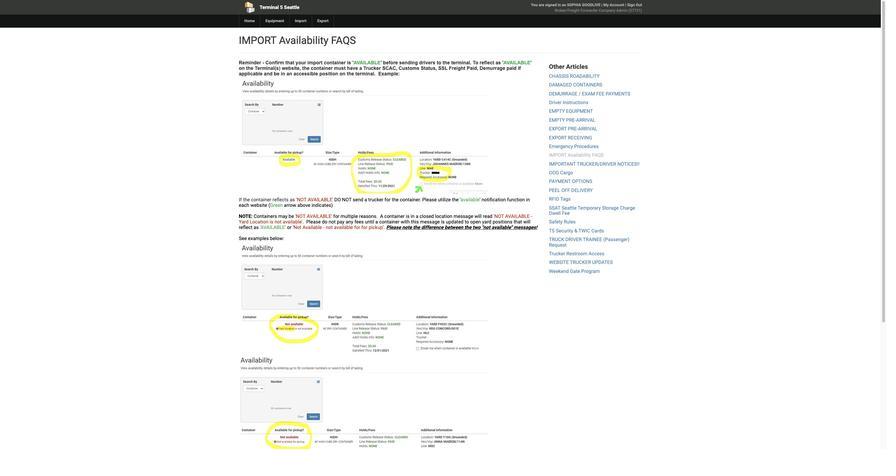 Task type: vqa. For each thing, say whether or not it's contained in the screenshot.
left on
yes



Task type: describe. For each thing, give the bounding box(es) containing it.
'available' or 'not available - not available for for pickup'. please note the difference between the two "not available" messages!
[[260, 225, 537, 230]]

admin
[[617, 8, 628, 13]]

/
[[579, 91, 581, 96]]

payment
[[549, 179, 571, 184]]

will inside .  please do not pay any fees until a container with this message is updated to open yard positions that will reflect as
[[523, 219, 531, 225]]

demurrage / exam fee payments link
[[549, 91, 631, 96]]

0 horizontal spatial import
[[239, 34, 276, 46]]

ssat
[[549, 205, 561, 211]]

driver instructions link
[[549, 100, 589, 105]]

1 horizontal spatial please
[[386, 225, 401, 230]]

sign
[[627, 3, 635, 7]]

if
[[239, 197, 242, 203]]

the left two
[[465, 225, 472, 230]]

may
[[278, 214, 287, 219]]

2 | from the left
[[625, 3, 626, 7]]

available"
[[492, 225, 513, 230]]

must
[[334, 65, 346, 71]]

terminal(s)
[[255, 65, 281, 71]]

the left terminal(s)
[[246, 65, 253, 71]]

this
[[411, 219, 419, 225]]

before
[[383, 60, 398, 65]]

for left multiple
[[333, 214, 340, 219]]

delivery
[[571, 188, 593, 193]]

ssat seattle temporary storage charge dwell fee link
[[549, 205, 635, 216]]

'not inside 'not available - yard location is not available'
[[494, 214, 504, 219]]

0 vertical spatial arrival
[[576, 117, 596, 123]]

forwarder
[[581, 8, 598, 13]]

fee
[[562, 211, 570, 216]]

location
[[435, 214, 453, 219]]

a inside .  please do not pay any fees until a container with this message is updated to open yard positions that will reflect as
[[376, 219, 378, 225]]

to for the
[[437, 60, 441, 65]]

' inside '' on the terminal(s) website, the container must have a trucker scac, customs status, ssl freight paid, demurrage paid if applicable and be in an accessible position on the terminal.  example:'
[[531, 60, 532, 65]]

example:
[[378, 71, 400, 77]]

0 horizontal spatial that
[[285, 60, 294, 65]]

import link
[[289, 15, 312, 28]]

payments
[[606, 91, 631, 96]]

as left the paid
[[496, 60, 501, 65]]

confirm
[[266, 60, 284, 65]]

export pre-arrival link
[[549, 126, 597, 132]]

trucker
[[570, 260, 591, 265]]

faqs inside other articles chassis roadability damaged containers demurrage / exam fee payments driver instructions empty equipment empty pre-arrival export pre-arrival export receiving emergency procedures import availability faqs important trucker/driver notices!! oog cargo payment options peel off delivery rfid tags ssat seattle temporary storage charge dwell fee safety rules t5 security & twic cards truck driver trainee (passenger) request trucker restroom access website trucker updates weekend gate program
[[592, 152, 604, 158]]

exam
[[582, 91, 595, 96]]

demurrage
[[549, 91, 578, 96]]

0 horizontal spatial seattle
[[284, 5, 299, 10]]

t5 security & twic cards link
[[549, 228, 604, 234]]

'not
[[293, 225, 301, 230]]

is inside 'not available - yard location is not available'
[[270, 219, 273, 225]]

'not down 'green arrow above indicates)'
[[295, 214, 306, 219]]

in inside 'you are signed in as sophia goodlive | my account | sign out broker/freight forwarder company admin (57721)'
[[558, 3, 561, 7]]

other articles chassis roadability damaged containers demurrage / exam fee payments driver instructions empty equipment empty pre-arrival export pre-arrival export receiving emergency procedures import availability faqs important trucker/driver notices!! oog cargo payment options peel off delivery rfid tags ssat seattle temporary storage charge dwell fee safety rules t5 security & twic cards truck driver trainee (passenger) request trucker restroom access website trucker updates weekend gate program
[[549, 63, 640, 274]]

terminal
[[260, 5, 279, 10]]

the right must
[[347, 71, 354, 77]]

website,
[[282, 65, 301, 71]]

freight
[[449, 65, 465, 71]]

receiving
[[568, 135, 592, 140]]

a right send
[[365, 197, 367, 203]]

'not available - yard location is not available'
[[239, 214, 532, 225]]

important
[[549, 161, 576, 167]]

0 horizontal spatial will
[[475, 214, 482, 219]]

charge
[[620, 205, 635, 211]]

positions
[[493, 219, 513, 225]]

multiple
[[341, 214, 358, 219]]

articles
[[566, 63, 588, 70]]

in right with
[[411, 214, 415, 219]]

fee
[[596, 91, 605, 96]]

procedures
[[574, 144, 599, 149]]

note
[[402, 225, 412, 230]]

0 horizontal spatial -
[[263, 60, 264, 65]]

location
[[250, 219, 269, 225]]

(passenger)
[[604, 237, 630, 242]]

emergency procedures link
[[549, 144, 599, 149]]

not inside .  please do not pay any fees until a container with this message is updated to open yard positions that will reflect as
[[329, 219, 336, 225]]

not left the pay
[[326, 225, 333, 230]]

trucker restroom access link
[[549, 251, 605, 257]]

available inside 'not available - yard location is not available'
[[505, 214, 530, 219]]

equipment link
[[260, 15, 289, 28]]

' right utilize
[[460, 197, 461, 203]]

'not right reflects
[[296, 197, 307, 203]]

sign out link
[[627, 3, 642, 7]]

1 horizontal spatial on
[[340, 71, 346, 77]]

import
[[295, 19, 307, 23]]

each
[[239, 203, 249, 208]]

above
[[297, 203, 310, 208]]

container inside '' on the terminal(s) website, the container must have a trucker scac, customs status, ssl freight paid, demurrage paid if applicable and be in an accessible position on the terminal.  example:'
[[311, 65, 333, 71]]

have
[[347, 65, 358, 71]]

1 export from the top
[[549, 126, 567, 132]]

applicable
[[239, 71, 263, 77]]

available'
[[283, 219, 303, 225]]

trucker
[[368, 197, 383, 203]]

0 vertical spatial reflect
[[480, 60, 494, 65]]

twic
[[579, 228, 590, 234]]

are
[[539, 3, 544, 7]]

available'
[[307, 214, 332, 219]]

1 vertical spatial pre-
[[568, 126, 578, 132]]

notification
[[482, 197, 506, 203]]

' on the terminal(s) website, the container must have a trucker scac, customs status, ssl freight paid, demurrage paid if applicable and be in an accessible position on the terminal.  example:
[[239, 60, 532, 77]]

arrow
[[284, 203, 296, 208]]

chassis
[[549, 73, 569, 79]]

website
[[549, 260, 569, 265]]

or
[[287, 225, 292, 230]]

' left the paid
[[502, 60, 504, 65]]

container. please
[[400, 197, 437, 203]]

any
[[346, 219, 353, 225]]

for left the pickup'.
[[362, 225, 368, 230]]

is right must
[[347, 60, 351, 65]]

indicates)
[[312, 203, 333, 208]]

in inside '' on the terminal(s) website, the container must have a trucker scac, customs status, ssl freight paid, demurrage paid if applicable and be in an accessible position on the terminal.  example:'
[[281, 71, 285, 77]]

2 empty from the top
[[549, 117, 565, 123]]

export link
[[312, 15, 334, 28]]

1 vertical spatial be
[[289, 214, 294, 219]]

truck driver trainee (passenger) request link
[[549, 237, 630, 248]]

trainee
[[583, 237, 602, 242]]

as right reflects
[[290, 197, 295, 203]]

website trucker updates link
[[549, 260, 613, 265]]

options
[[572, 179, 592, 184]]

read
[[483, 214, 493, 219]]

message inside .  please do not pay any fees until a container with this message is updated to open yard positions that will reflect as
[[420, 219, 440, 225]]

safety
[[549, 219, 563, 225]]

the up available' for multiple reasons.  a container is in a closed location message will read
[[392, 197, 399, 203]]

0 horizontal spatial faqs
[[331, 34, 356, 46]]

the left terminal.
[[443, 60, 450, 65]]



Task type: locate. For each thing, give the bounding box(es) containing it.
container inside .  please do not pay any fees until a container with this message is updated to open yard positions that will reflect as
[[379, 219, 400, 225]]

| left sign
[[625, 3, 626, 7]]

the right utilize
[[452, 197, 459, 203]]

trucker inside '' on the terminal(s) website, the container must have a trucker scac, customs status, ssl freight paid, demurrage paid if applicable and be in an accessible position on the terminal.  example:'
[[364, 65, 381, 71]]

(
[[268, 203, 270, 208]]

on left have
[[340, 71, 346, 77]]

' right 'if'
[[531, 60, 532, 65]]

0 horizontal spatial be
[[274, 71, 280, 77]]

as inside 'you are signed in as sophia goodlive | my account | sign out broker/freight forwarder company admin (57721)'
[[562, 3, 566, 7]]

temporary
[[578, 205, 601, 211]]

be inside '' on the terminal(s) website, the container must have a trucker scac, customs status, ssl freight paid, demurrage paid if applicable and be in an accessible position on the terminal.  example:'
[[274, 71, 280, 77]]

a inside '' on the terminal(s) website, the container must have a trucker scac, customs status, ssl freight paid, demurrage paid if applicable and be in an accessible position on the terminal.  example:'
[[359, 65, 362, 71]]

1 vertical spatial seattle
[[562, 205, 577, 211]]

'not right read
[[494, 214, 504, 219]]

reflect right to
[[480, 60, 494, 65]]

' left do at the top left of the page
[[332, 197, 333, 203]]

notices!!
[[618, 161, 640, 167]]

1 horizontal spatial availability
[[568, 152, 591, 158]]

pickup'.
[[369, 225, 385, 230]]

1 horizontal spatial faqs
[[592, 152, 604, 158]]

request
[[549, 242, 567, 248]]

1 horizontal spatial seattle
[[562, 205, 577, 211]]

to for open
[[465, 219, 469, 225]]

closed
[[420, 214, 434, 219]]

0 vertical spatial availability
[[279, 34, 329, 46]]

damaged
[[549, 82, 572, 88]]

roadability
[[570, 73, 600, 79]]

2 export from the top
[[549, 135, 567, 140]]

import down emergency
[[549, 152, 567, 158]]

other
[[549, 63, 565, 70]]

the right if
[[243, 197, 250, 203]]

as up examples
[[254, 225, 259, 230]]

send
[[353, 197, 363, 203]]

weekend
[[549, 269, 569, 274]]

note: containers may be 'not
[[239, 214, 306, 219]]

trucker
[[364, 65, 381, 71], [549, 251, 565, 257]]

export receiving link
[[549, 135, 592, 140]]

on left terminal(s)
[[239, 65, 245, 71]]

1 | from the left
[[602, 3, 603, 7]]

'
[[353, 60, 354, 65], [381, 60, 382, 65], [502, 60, 504, 65], [531, 60, 532, 65], [332, 197, 333, 203], [460, 197, 461, 203], [480, 197, 481, 203]]

rules
[[564, 219, 576, 225]]

seattle down "tags"
[[562, 205, 577, 211]]

access
[[589, 251, 605, 257]]

on
[[239, 65, 245, 71], [340, 71, 346, 77]]

trucker down request
[[549, 251, 565, 257]]

the right "website,"
[[302, 65, 310, 71]]

| left my on the top right of page
[[602, 3, 603, 7]]

containers
[[573, 82, 602, 88]]

export up emergency
[[549, 135, 567, 140]]

gate
[[570, 269, 580, 274]]

to inside .  please do not pay any fees until a container with this message is updated to open yard positions that will reflect as
[[465, 219, 469, 225]]

faqs up must
[[331, 34, 356, 46]]

0 vertical spatial be
[[274, 71, 280, 77]]

be right may at the top left of the page
[[289, 214, 294, 219]]

a left the closed
[[416, 214, 419, 219]]

dwell
[[549, 211, 561, 216]]

available up open
[[461, 197, 480, 203]]

company
[[599, 8, 616, 13]]

1 vertical spatial arrival
[[578, 126, 597, 132]]

1 horizontal spatial -
[[323, 225, 325, 230]]

my
[[604, 3, 609, 7]]

1 horizontal spatial will
[[523, 219, 531, 225]]

please down available' for multiple reasons.  a container is in a closed location message will read
[[386, 225, 401, 230]]

0 horizontal spatial message
[[420, 219, 440, 225]]

oog
[[549, 170, 559, 176]]

0 vertical spatial that
[[285, 60, 294, 65]]

'available'
[[260, 225, 286, 230]]

- left 'confirm'
[[263, 60, 264, 65]]

until
[[365, 219, 374, 225]]

if the container reflects as 'not available ' do not send a trucker for the container. please utilize the ' available
[[239, 197, 480, 203]]

home
[[244, 19, 255, 23]]

green arrow above indicates)
[[270, 203, 333, 208]]

availability down import link
[[279, 34, 329, 46]]

will
[[475, 214, 482, 219], [523, 219, 531, 225]]

1 vertical spatial that
[[514, 219, 522, 225]]

the right note
[[413, 225, 420, 230]]

0 vertical spatial faqs
[[331, 34, 356, 46]]

restroom
[[567, 251, 588, 257]]

message up between
[[454, 214, 473, 219]]

payment options link
[[549, 179, 592, 184]]

is
[[347, 60, 351, 65], [406, 214, 410, 219], [270, 219, 273, 225], [441, 219, 445, 225]]

please inside .  please do not pay any fees until a container with this message is updated to open yard positions that will reflect as
[[306, 219, 321, 225]]

2 horizontal spatial -
[[531, 214, 532, 219]]

peel off delivery link
[[549, 188, 593, 193]]

rfid
[[549, 196, 559, 202]]

trucker/driver
[[577, 161, 616, 167]]

that
[[285, 60, 294, 65], [514, 219, 522, 225]]

- right available
[[323, 225, 325, 230]]

0 horizontal spatial reflect
[[239, 225, 252, 230]]

paid,
[[467, 65, 478, 71]]

that inside .  please do not pay any fees until a container with this message is updated to open yard positions that will reflect as
[[514, 219, 522, 225]]

availability inside other articles chassis roadability damaged containers demurrage / exam fee payments driver instructions empty equipment empty pre-arrival export pre-arrival export receiving emergency procedures import availability faqs important trucker/driver notices!! oog cargo payment options peel off delivery rfid tags ssat seattle temporary storage charge dwell fee safety rules t5 security & twic cards truck driver trainee (passenger) request trucker restroom access website trucker updates weekend gate program
[[568, 152, 591, 158]]

as inside .  please do not pay any fees until a container with this message is updated to open yard positions that will reflect as
[[254, 225, 259, 230]]

that right positions
[[514, 219, 522, 225]]

available' for multiple reasons.  a container is in a closed location message will read
[[307, 214, 494, 219]]

for
[[385, 197, 391, 203], [333, 214, 340, 219], [354, 225, 360, 230], [362, 225, 368, 230]]

updated
[[446, 219, 464, 225]]

examples
[[248, 236, 269, 241]]

0 vertical spatial trucker
[[364, 65, 381, 71]]

0 vertical spatial import
[[239, 34, 276, 46]]

2 vertical spatial -
[[323, 225, 325, 230]]

not right do
[[329, 219, 336, 225]]

0 vertical spatial -
[[263, 60, 264, 65]]

pre- down empty equipment link
[[566, 117, 576, 123]]

container
[[324, 60, 346, 65], [311, 65, 333, 71], [251, 197, 271, 203], [384, 214, 405, 219], [379, 219, 400, 225]]

peel
[[549, 188, 560, 193]]

available down multiple
[[334, 225, 353, 230]]

not inside 'not available - yard location is not available'
[[275, 219, 282, 225]]

1 vertical spatial import
[[549, 152, 567, 158]]

faqs up 'trucker/driver'
[[592, 152, 604, 158]]

broker/freight
[[555, 8, 580, 13]]

1 vertical spatial to
[[465, 219, 469, 225]]

1 horizontal spatial |
[[625, 3, 626, 7]]

1 vertical spatial availability
[[568, 152, 591, 158]]

yard
[[239, 219, 249, 225]]

message right this
[[420, 219, 440, 225]]

yard
[[482, 219, 492, 225]]

a
[[380, 214, 383, 219]]

accessible
[[294, 71, 318, 77]]

function
[[507, 197, 525, 203]]

in right function
[[526, 197, 530, 203]]

note:
[[239, 214, 253, 219]]

empty down driver
[[549, 108, 565, 114]]

0 vertical spatial to
[[437, 60, 441, 65]]

.  please do not pay any fees until a container with this message is updated to open yard positions that will reflect as
[[239, 219, 531, 230]]

and
[[264, 71, 273, 77]]

between
[[445, 225, 463, 230]]

seattle right 5
[[284, 5, 299, 10]]

arrival down equipment
[[576, 117, 596, 123]]

1 horizontal spatial message
[[454, 214, 473, 219]]

position
[[319, 71, 338, 77]]

as up broker/freight
[[562, 3, 566, 7]]

do
[[322, 219, 328, 225]]

1 horizontal spatial available
[[461, 197, 480, 203]]

0 vertical spatial available
[[461, 197, 480, 203]]

scac,
[[382, 65, 397, 71]]

empty down empty equipment link
[[549, 117, 565, 123]]

pre- down empty pre-arrival link
[[568, 126, 578, 132]]

1 horizontal spatial reflect
[[480, 60, 494, 65]]

will left read
[[475, 214, 482, 219]]

customs
[[399, 65, 420, 71]]

important trucker/driver notices!! link
[[549, 161, 640, 167]]

export up the export receiving link
[[549, 126, 567, 132]]

terminal.
[[451, 60, 472, 65]]

terminal 5 seattle
[[260, 5, 299, 10]]

for right any
[[354, 225, 360, 230]]

1 horizontal spatial be
[[289, 214, 294, 219]]

trucker inside other articles chassis roadability damaged containers demurrage / exam fee payments driver instructions empty equipment empty pre-arrival export pre-arrival export receiving emergency procedures import availability faqs important trucker/driver notices!! oog cargo payment options peel off delivery rfid tags ssat seattle temporary storage charge dwell fee safety rules t5 security & twic cards truck driver trainee (passenger) request trucker restroom access website trucker updates weekend gate program
[[549, 251, 565, 257]]

' left notification
[[480, 197, 481, 203]]

availability down emergency procedures link
[[568, 152, 591, 158]]

please left do
[[306, 219, 321, 225]]

1 vertical spatial trucker
[[549, 251, 565, 257]]

program
[[581, 269, 600, 274]]

1 vertical spatial faqs
[[592, 152, 604, 158]]

0 horizontal spatial |
[[602, 3, 603, 7]]

reflect inside .  please do not pay any fees until a container with this message is updated to open yard positions that will reflect as
[[239, 225, 252, 230]]

0 vertical spatial pre-
[[566, 117, 576, 123]]

is right location
[[270, 219, 273, 225]]

updates
[[592, 260, 613, 265]]

0 horizontal spatial availability
[[279, 34, 329, 46]]

1 empty from the top
[[549, 108, 565, 114]]

' left before
[[381, 60, 382, 65]]

safety rules link
[[549, 219, 576, 225]]

damaged containers link
[[549, 82, 602, 88]]

1 vertical spatial available
[[334, 225, 353, 230]]

0 vertical spatial empty
[[549, 108, 565, 114]]

0 vertical spatial seattle
[[284, 5, 299, 10]]

1 horizontal spatial to
[[465, 219, 469, 225]]

trucker left the scac, at the top of the page
[[364, 65, 381, 71]]

0 horizontal spatial trucker
[[364, 65, 381, 71]]

seattle inside other articles chassis roadability damaged containers demurrage / exam fee payments driver instructions empty equipment empty pre-arrival export pre-arrival export receiving emergency procedures import availability faqs important trucker/driver notices!! oog cargo payment options peel off delivery rfid tags ssat seattle temporary storage charge dwell fee safety rules t5 security & twic cards truck driver trainee (passenger) request trucker restroom access website trucker updates weekend gate program
[[562, 205, 577, 211]]

be right and
[[274, 71, 280, 77]]

is left updated
[[441, 219, 445, 225]]

(57721)
[[629, 8, 642, 13]]

"not
[[482, 225, 491, 230]]

0 horizontal spatial on
[[239, 65, 245, 71]]

cargo
[[560, 170, 573, 176]]

an
[[287, 71, 292, 77]]

is left this
[[406, 214, 410, 219]]

1 vertical spatial empty
[[549, 117, 565, 123]]

import inside other articles chassis roadability damaged containers demurrage / exam fee payments driver instructions empty equipment empty pre-arrival export pre-arrival export receiving emergency procedures import availability faqs important trucker/driver notices!! oog cargo payment options peel off delivery rfid tags ssat seattle temporary storage charge dwell fee safety rules t5 security & twic cards truck driver trainee (passenger) request trucker restroom access website trucker updates weekend gate program
[[549, 152, 567, 158]]

for right trucker at the top left of page
[[385, 197, 391, 203]]

not
[[342, 197, 352, 203]]

import down home 'link'
[[239, 34, 276, 46]]

truck
[[549, 237, 564, 242]]

that left your
[[285, 60, 294, 65]]

a right have
[[359, 65, 362, 71]]

' right must
[[353, 60, 354, 65]]

1 vertical spatial export
[[549, 135, 567, 140]]

cards
[[592, 228, 604, 234]]

rfid tags link
[[549, 196, 571, 202]]

is inside .  please do not pay any fees until a container with this message is updated to open yard positions that will reflect as
[[441, 219, 445, 225]]

reminder - confirm that your import container is ' available ' before sending drivers to the terminal. to reflect as ' available
[[239, 60, 531, 65]]

1 vertical spatial -
[[531, 214, 532, 219]]

see examples below:
[[239, 236, 284, 241]]

arrival up receiving
[[578, 126, 597, 132]]

' inside ' notification function in each website (
[[480, 197, 481, 203]]

not left 'or'
[[275, 219, 282, 225]]

my account link
[[604, 3, 624, 7]]

in left an
[[281, 71, 285, 77]]

to left open
[[465, 219, 469, 225]]

reflect down 'note:'
[[239, 225, 252, 230]]

in right signed
[[558, 3, 561, 7]]

- up 'messages!' at right
[[531, 214, 532, 219]]

0 horizontal spatial available
[[334, 225, 353, 230]]

see
[[239, 236, 247, 241]]

0 horizontal spatial please
[[306, 219, 321, 225]]

1 vertical spatial reflect
[[239, 225, 252, 230]]

to right 'drivers'
[[437, 60, 441, 65]]

1 horizontal spatial import
[[549, 152, 567, 158]]

0 vertical spatial export
[[549, 126, 567, 132]]

a right until
[[376, 219, 378, 225]]

you
[[531, 3, 538, 7]]

- inside 'not available - yard location is not available'
[[531, 214, 532, 219]]

'not
[[296, 197, 307, 203], [295, 214, 306, 219], [494, 214, 504, 219]]

1 horizontal spatial trucker
[[549, 251, 565, 257]]

fees
[[355, 219, 364, 225]]

will right positions
[[523, 219, 531, 225]]

in inside ' notification function in each website (
[[526, 197, 530, 203]]

0 horizontal spatial to
[[437, 60, 441, 65]]

1 horizontal spatial that
[[514, 219, 522, 225]]



